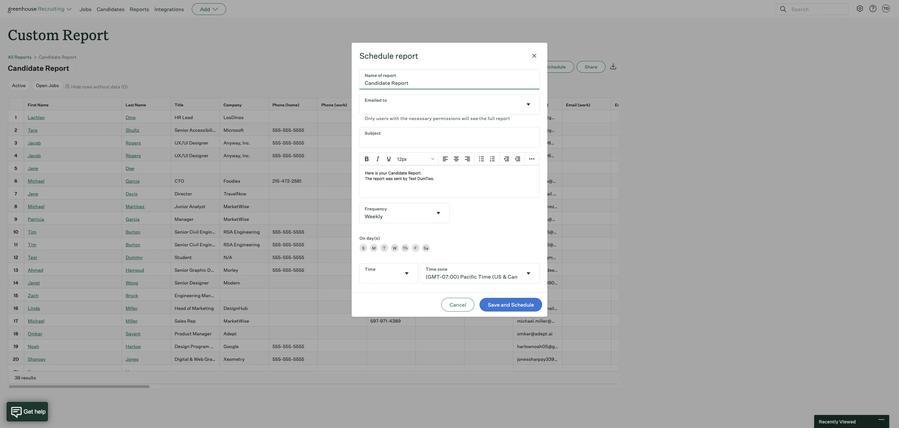 Task type: vqa. For each thing, say whether or not it's contained in the screenshot.
row containing 13
yes



Task type: describe. For each thing, give the bounding box(es) containing it.
jacob for 4
[[28, 153, 41, 158]]

senior for 10
[[175, 229, 189, 235]]

garcia link for cto
[[126, 178, 140, 184]]

noah
[[28, 344, 39, 350]]

jonessharpay339@gmail.com
[[518, 357, 581, 362]]

0 vertical spatial reports
[[130, 6, 149, 12]]

row containing 1
[[8, 110, 900, 123]]

220-894-1039
[[371, 204, 402, 209]]

11 cell
[[8, 238, 24, 251]]

linda link
[[28, 306, 40, 311]]

close modal icon image
[[531, 52, 539, 60]]

5555 for 2
[[293, 127, 305, 133]]

losdinos
[[224, 115, 244, 120]]

row containing 3
[[8, 136, 900, 149]]

19
[[13, 344, 18, 350]]

marketing
[[192, 306, 214, 311]]

12px button
[[395, 154, 437, 165]]

(home)
[[286, 103, 300, 108]]

email for email (work)
[[567, 103, 577, 108]]

candidate report link
[[39, 54, 76, 60]]

rogers for 4
[[126, 153, 141, 158]]

0 vertical spatial company
[[224, 103, 242, 108]]

rogers link for 3
[[126, 140, 141, 146]]

jobs link
[[80, 6, 92, 12]]

schedule button
[[538, 61, 575, 73]]

971-
[[380, 319, 390, 324]]

inc. for 3
[[243, 140, 251, 146]]

designhub
[[224, 306, 248, 311]]

dino link
[[126, 115, 136, 120]]

test link
[[28, 255, 37, 260]]

jane for 5
[[28, 166, 38, 171]]

row containing 11
[[8, 238, 900, 251]]

rsa engineering for 11
[[224, 242, 260, 248]]

0 vertical spatial report
[[396, 51, 419, 61]]

ux/ui for 4
[[175, 153, 188, 158]]

18
[[13, 331, 18, 337]]

1 vertical spatial candidate report
[[8, 64, 69, 73]]

row containing 6
[[8, 174, 900, 187]]

necessary
[[409, 116, 432, 121]]

row containing 7
[[8, 187, 900, 200]]

burton for 10
[[126, 229, 141, 235]]

9
[[14, 217, 17, 222]]

td
[[884, 6, 890, 11]]

472-
[[282, 178, 292, 184]]

jacob link for 3
[[28, 140, 41, 146]]

student
[[175, 255, 192, 260]]

2 the from the left
[[480, 116, 487, 121]]

digital & web graphic designer
[[175, 357, 242, 362]]

michael.garcia@mail.com
[[518, 178, 573, 184]]

0 vertical spatial candidate report
[[39, 54, 76, 60]]

brock
[[126, 293, 138, 299]]

schedule for schedule
[[546, 64, 566, 70]]

2 toolbar from the left
[[475, 153, 500, 166]]

jones
[[126, 357, 139, 362]]

lachlandinoo@gmail.com
[[518, 115, 572, 120]]

save button
[[508, 61, 535, 73]]

and
[[501, 302, 511, 308]]

555-555-5555 for 2
[[273, 127, 305, 133]]

td button
[[882, 3, 892, 14]]

zach
[[28, 293, 39, 299]]

phone (mobile)
[[371, 103, 400, 108]]

jacob link for 4
[[28, 153, 41, 158]]

jane link for 7
[[28, 191, 38, 197]]

tarashultz49@gmail.com
[[518, 127, 572, 133]]

2561
[[292, 178, 302, 184]]

martinez
[[126, 204, 145, 209]]

schedule for schedule report
[[360, 51, 394, 61]]

morley
[[224, 268, 238, 273]]

miller for head of marketing
[[126, 306, 138, 311]]

open jobs
[[36, 83, 59, 88]]

38 results
[[15, 375, 36, 381]]

rsa for 10
[[224, 229, 233, 235]]

engineer for 11
[[200, 242, 219, 248]]

phone (home)
[[273, 103, 300, 108]]

row containing 8
[[8, 200, 900, 212]]

patricia.garcia@mail.com
[[518, 217, 572, 222]]

timburton1006@gmail.com for 10
[[518, 229, 576, 235]]

save for save and schedule
[[488, 302, 500, 308]]

4389
[[390, 319, 401, 324]]

Only users with the necessary permissions will see the full report field
[[360, 95, 540, 122]]

michael link for 8
[[28, 204, 45, 209]]

microsoft
[[224, 127, 244, 133]]

accessibility
[[190, 127, 217, 133]]

senior for 11
[[175, 242, 189, 248]]

16
[[13, 306, 18, 311]]

5555 for 20
[[293, 357, 305, 362]]

greenhouse recruiting image
[[8, 5, 67, 13]]

1 vertical spatial toggle flyout image
[[526, 270, 532, 277]]

1 horizontal spatial schedule
[[512, 302, 535, 308]]

(work) for phone (work)
[[335, 103, 348, 108]]

5
[[14, 166, 17, 171]]

14 cell
[[8, 276, 24, 289]]

inc. for 4
[[243, 153, 251, 158]]

michael for 8
[[28, 204, 45, 209]]

555-555-5555 for 20
[[273, 357, 305, 362]]

candidates
[[97, 6, 125, 12]]

phone for phone (home)
[[273, 103, 285, 108]]

td button
[[883, 5, 891, 12]]

1 vertical spatial graphic
[[205, 357, 222, 362]]

jacob for 3
[[28, 140, 41, 146]]

full
[[488, 116, 495, 121]]

17
[[14, 319, 18, 324]]

rsa engineering for 10
[[224, 229, 260, 235]]

row containing 19
[[8, 340, 900, 352]]

save and schedule this report to revisit it! element
[[508, 61, 538, 73]]

product
[[175, 331, 192, 337]]

4
[[14, 153, 17, 158]]

michael.miller@mail.com
[[518, 319, 572, 324]]

product manager
[[175, 331, 212, 337]]

title
[[175, 103, 184, 108]]

noah link
[[28, 344, 39, 350]]

row containing 15
[[8, 289, 900, 301]]

senior civil engineer for 11
[[175, 242, 219, 248]]

michael link for 6
[[28, 178, 45, 184]]

2 column header from the left
[[465, 98, 514, 110]]

597-971-4389
[[371, 319, 401, 324]]

20 cell
[[8, 352, 24, 365]]

5555 for 19
[[293, 344, 305, 350]]

5 cell
[[8, 161, 24, 174]]

company link
[[28, 369, 48, 375]]

0 vertical spatial jobs
[[80, 6, 92, 12]]

candidates link
[[97, 6, 125, 12]]

rogers for 3
[[126, 140, 141, 146]]

junior
[[175, 204, 188, 209]]

permissions
[[433, 116, 461, 121]]

21 cell
[[8, 365, 24, 378]]

20
[[13, 357, 19, 362]]

senior for 14
[[175, 280, 189, 286]]

0 vertical spatial report
[[63, 25, 109, 44]]

16 cell
[[8, 301, 24, 314]]

senior civil engineer for 10
[[175, 229, 219, 235]]

row containing 4
[[8, 149, 900, 161]]

custom
[[8, 25, 59, 44]]

on
[[360, 236, 366, 241]]

all reports
[[8, 54, 32, 60]]

14
[[13, 280, 18, 286]]

215-472-2561
[[273, 178, 302, 184]]

tara
[[28, 127, 37, 133]]

555-555-5555 for 3
[[273, 140, 305, 146]]

manager down adept
[[210, 344, 229, 350]]

engineer for 10
[[200, 229, 219, 235]]

janet
[[28, 280, 40, 286]]

2 cell
[[8, 123, 24, 136]]

6 cell
[[8, 174, 24, 187]]

5555 for 12
[[293, 255, 305, 260]]

15 cell
[[8, 289, 24, 301]]

10
[[13, 229, 18, 235]]

(other)
[[627, 103, 641, 108]]

tim link for 10
[[28, 229, 36, 235]]

555-555-5555 for 4
[[273, 153, 305, 158]]

first name
[[28, 103, 49, 108]]

0 horizontal spatial company
[[28, 369, 48, 375]]

rogersjacob798@mail.com for 3
[[518, 140, 575, 146]]

3
[[14, 140, 17, 146]]

savant link
[[126, 331, 141, 337]]

row containing 13
[[8, 263, 900, 276]]

row containing 9
[[8, 212, 900, 225]]

Search text field
[[791, 4, 843, 14]]

test
[[28, 255, 37, 260]]

6
[[14, 178, 17, 184]]

(work) for email (work)
[[578, 103, 591, 108]]

download image
[[610, 62, 618, 70]]

12 cell
[[8, 251, 24, 263]]

table containing 1
[[8, 98, 900, 428]]

cancel button
[[442, 298, 475, 312]]

name for last name
[[135, 103, 146, 108]]

email (other)
[[616, 103, 641, 108]]

jane for 7
[[28, 191, 38, 197]]

toggle flyout image inside only users with the necessary permissions will see the full report 'field'
[[526, 101, 532, 108]]

ux/ui for 3
[[175, 140, 188, 146]]

9 cell
[[8, 212, 24, 225]]

manager up design program manager
[[193, 331, 212, 337]]

marketwise for sales rep
[[224, 319, 249, 324]]

8
[[14, 204, 17, 209]]

anyway, inc. for 3
[[224, 140, 251, 146]]

miller for sales rep
[[126, 319, 138, 324]]

row containing first name
[[8, 98, 900, 112]]

jane link for 5
[[28, 166, 38, 171]]

0 vertical spatial candidate
[[39, 54, 61, 60]]

2
[[14, 127, 17, 133]]

5555 for 10
[[293, 229, 305, 235]]

digital
[[175, 357, 189, 362]]



Task type: locate. For each thing, give the bounding box(es) containing it.
phone (work)
[[322, 103, 348, 108]]

2 5555 from the top
[[293, 140, 305, 146]]

burton link
[[126, 229, 141, 235], [126, 242, 141, 248]]

of
[[187, 306, 191, 311]]

jacob link right 4 cell
[[28, 153, 41, 158]]

testdummy@gmail.com
[[518, 255, 569, 260]]

garcia link for manager
[[126, 217, 140, 222]]

ux/ui designer for 3
[[175, 140, 209, 146]]

0 horizontal spatial reports
[[14, 54, 32, 60]]

2 vertical spatial report
[[45, 64, 69, 73]]

rogersjacob798@mail.com down tarashultz49@gmail.com
[[518, 140, 575, 146]]

2 vertical spatial schedule
[[512, 302, 535, 308]]

0 vertical spatial anyway,
[[224, 140, 242, 146]]

6 row from the top
[[8, 161, 900, 174]]

3 phone from the left
[[371, 103, 383, 108]]

2 jacob link from the top
[[28, 153, 41, 158]]

1 horizontal spatial jobs
[[80, 6, 92, 12]]

2 inc. from the top
[[243, 153, 251, 158]]

6 555-555-5555 from the top
[[273, 255, 305, 260]]

0 horizontal spatial phone
[[273, 103, 285, 108]]

row containing 10
[[8, 225, 900, 238]]

ahmedhamoudee23@gmail.com
[[518, 268, 587, 273]]

1 (work) from the left
[[335, 103, 348, 108]]

1 inc. from the top
[[243, 140, 251, 146]]

email left (other)
[[616, 103, 626, 108]]

1 vertical spatial senior civil engineer
[[175, 242, 219, 248]]

engineer
[[200, 229, 219, 235], [200, 242, 219, 248]]

row containing 5
[[8, 161, 900, 174]]

all reports link
[[8, 54, 32, 60]]

1 horizontal spatial the
[[480, 116, 487, 121]]

None checkbox
[[65, 84, 69, 89]]

2 jane from the top
[[28, 191, 38, 197]]

2 senior from the top
[[175, 229, 189, 235]]

1 marketwise from the top
[[224, 204, 249, 209]]

0 vertical spatial michael link
[[28, 178, 45, 184]]

the left full
[[480, 116, 487, 121]]

2 marketwise from the top
[[224, 217, 249, 222]]

2 vertical spatial marketwise
[[224, 319, 249, 324]]

dummy link
[[126, 255, 143, 260]]

report
[[63, 25, 109, 44], [62, 54, 76, 60], [45, 64, 69, 73]]

1 horizontal spatial phone
[[322, 103, 334, 108]]

row containing 18
[[8, 327, 900, 340]]

1 vertical spatial rogersjacob798@mail.com
[[518, 153, 575, 158]]

burton up dummy
[[126, 242, 141, 248]]

patricia
[[28, 217, 44, 222]]

name down jones
[[126, 369, 138, 375]]

garcia down martinez
[[126, 217, 140, 222]]

1 vertical spatial engineering
[[234, 242, 260, 248]]

jane right "7" cell
[[28, 191, 38, 197]]

graphic right web
[[205, 357, 222, 362]]

jobs left candidates at the left of the page
[[80, 6, 92, 12]]

18 cell
[[8, 327, 24, 340]]

13 cell
[[8, 263, 24, 276]]

wong link
[[126, 280, 138, 286]]

burton up dummy link
[[126, 229, 141, 235]]

timburton1006@gmail.com for 11
[[518, 242, 576, 248]]

save
[[516, 64, 527, 70], [488, 302, 500, 308]]

5 5555 from the top
[[293, 242, 305, 248]]

0 vertical spatial rsa
[[224, 229, 233, 235]]

n/a
[[224, 255, 232, 260]]

2 vertical spatial engineering
[[175, 293, 201, 299]]

2 ux/ui from the top
[[175, 153, 188, 158]]

report down candidate report link
[[45, 64, 69, 73]]

8 555-555-5555 from the top
[[273, 344, 305, 350]]

2 rsa engineering from the top
[[224, 242, 260, 248]]

2 row from the top
[[8, 110, 900, 123]]

2 horizontal spatial phone
[[371, 103, 383, 108]]

email up lachlandinoo@gmail.com
[[567, 103, 577, 108]]

program
[[191, 344, 209, 350]]

5555 for 11
[[293, 242, 305, 248]]

phone for phone (mobile)
[[371, 103, 383, 108]]

1 vertical spatial report
[[496, 116, 511, 121]]

senior for 2
[[175, 127, 189, 133]]

rogers down shultz
[[126, 140, 141, 146]]

anyway, down 'microsoft'
[[224, 140, 242, 146]]

miller down brock link
[[126, 306, 138, 311]]

0 vertical spatial toggle flyout image
[[526, 101, 532, 108]]

0 horizontal spatial email
[[518, 103, 528, 108]]

marketwise for junior analyst
[[224, 204, 249, 209]]

see
[[471, 116, 479, 121]]

graphic up senior designer
[[190, 268, 207, 273]]

senior designer
[[175, 280, 209, 286]]

0 vertical spatial miller link
[[126, 306, 138, 311]]

2 anyway, from the top
[[224, 153, 242, 158]]

share
[[585, 64, 598, 70]]

21
[[14, 369, 18, 375]]

tim for 10
[[28, 229, 36, 235]]

10 row from the top
[[8, 212, 900, 225]]

0 vertical spatial jane
[[28, 166, 38, 171]]

jobs
[[80, 6, 92, 12], [49, 83, 59, 88]]

garcia link down martinez
[[126, 217, 140, 222]]

1 vertical spatial tim
[[28, 242, 36, 248]]

12px group
[[360, 153, 540, 166]]

0 vertical spatial jacob link
[[28, 140, 41, 146]]

rogersjacob798@mail.com up michael.garcia@mail.com
[[518, 153, 575, 158]]

senior up engineering manager
[[175, 280, 189, 286]]

1 jacob link from the top
[[28, 140, 41, 146]]

ux/ui designer for 4
[[175, 153, 209, 158]]

name link
[[126, 369, 138, 375]]

1 vertical spatial candidate
[[8, 64, 44, 73]]

1 engineer from the top
[[200, 229, 219, 235]]

candidate down all reports
[[8, 64, 44, 73]]

candidate report up the open
[[8, 64, 69, 73]]

head
[[175, 306, 186, 311]]

senior down junior
[[175, 229, 189, 235]]

with
[[390, 116, 400, 121]]

name for first name
[[37, 103, 49, 108]]

table
[[8, 98, 900, 428]]

toggle flyout image
[[436, 210, 442, 217], [526, 270, 532, 277]]

1 the from the left
[[401, 116, 408, 121]]

modern
[[224, 280, 240, 286]]

0 vertical spatial schedule
[[360, 51, 394, 61]]

2 garcia link from the top
[[126, 217, 140, 222]]

0 vertical spatial save
[[516, 64, 527, 70]]

tim down patricia
[[28, 229, 36, 235]]

1 vertical spatial reports
[[14, 54, 32, 60]]

phone for phone (work)
[[322, 103, 334, 108]]

miller up the savant link on the bottom left of page
[[126, 319, 138, 324]]

1 vertical spatial rsa
[[224, 242, 233, 248]]

4 row from the top
[[8, 136, 900, 149]]

2 rogers from the top
[[126, 153, 141, 158]]

xeometry
[[224, 357, 245, 362]]

jones link
[[126, 357, 139, 362]]

555-555-5555 for 10
[[273, 229, 305, 235]]

report inside 'field'
[[496, 116, 511, 121]]

miller link
[[126, 306, 138, 311], [126, 319, 138, 324]]

1 vertical spatial jobs
[[49, 83, 59, 88]]

2 burton link from the top
[[126, 242, 141, 248]]

0 vertical spatial engineer
[[200, 229, 219, 235]]

2 jane link from the top
[[28, 191, 38, 197]]

555-555-5555 for 11
[[273, 242, 305, 248]]

9 row from the top
[[8, 200, 900, 212]]

1 vertical spatial tim link
[[28, 242, 36, 248]]

civil for 11
[[190, 242, 199, 248]]

janet link
[[28, 280, 40, 286]]

report down jobs link
[[63, 25, 109, 44]]

2 tim link from the top
[[28, 242, 36, 248]]

3 email from the left
[[616, 103, 626, 108]]

2 ux/ui designer from the top
[[175, 153, 209, 158]]

0 horizontal spatial report
[[396, 51, 419, 61]]

0 vertical spatial engineering
[[234, 229, 260, 235]]

anyway, for 3
[[224, 140, 242, 146]]

4 555-555-5555 from the top
[[273, 229, 305, 235]]

2 jacob from the top
[[28, 153, 41, 158]]

rogersjacob798@mail.com
[[518, 140, 575, 146], [518, 153, 575, 158]]

17 row from the top
[[8, 301, 900, 314]]

candidate report down custom report
[[39, 54, 76, 60]]

2 burton from the top
[[126, 242, 141, 248]]

1 vertical spatial save
[[488, 302, 500, 308]]

0 vertical spatial burton link
[[126, 229, 141, 235]]

0 vertical spatial garcia link
[[126, 178, 140, 184]]

only
[[365, 116, 375, 121]]

1 anyway, from the top
[[224, 140, 242, 146]]

3 senior from the top
[[175, 242, 189, 248]]

16 row from the top
[[8, 289, 900, 301]]

5555 for 13
[[293, 268, 305, 273]]

5 555-555-5555 from the top
[[273, 242, 305, 248]]

11 row from the top
[[8, 225, 900, 238]]

column header up full
[[465, 98, 514, 110]]

0 vertical spatial graphic
[[190, 268, 207, 273]]

1 vertical spatial marketwise
[[224, 217, 249, 222]]

0 vertical spatial rogers link
[[126, 140, 141, 146]]

1 horizontal spatial (work)
[[578, 103, 591, 108]]

22 row from the top
[[8, 365, 900, 378]]

michael link up patricia link
[[28, 204, 45, 209]]

t
[[383, 246, 386, 251]]

rogers link down shultz
[[126, 140, 141, 146]]

1 rsa from the top
[[224, 229, 233, 235]]

0 horizontal spatial toggle flyout image
[[436, 210, 442, 217]]

0 horizontal spatial (work)
[[335, 103, 348, 108]]

1 vertical spatial rsa engineering
[[224, 242, 260, 248]]

1 vertical spatial company
[[28, 369, 48, 375]]

2 555-555-5555 from the top
[[273, 140, 305, 146]]

burton link up dummy
[[126, 242, 141, 248]]

5 row from the top
[[8, 149, 900, 161]]

7
[[14, 191, 17, 197]]

2 rogersjacob798@mail.com from the top
[[518, 153, 575, 158]]

1 anyway, inc. from the top
[[224, 140, 251, 146]]

will
[[462, 116, 470, 121]]

adept
[[224, 331, 237, 337]]

rsa engineering
[[224, 229, 260, 235], [224, 242, 260, 248]]

1 email from the left
[[518, 103, 528, 108]]

38
[[15, 375, 20, 381]]

2 horizontal spatial schedule
[[546, 64, 566, 70]]

michael up patricia link
[[28, 204, 45, 209]]

2 rsa from the top
[[224, 242, 233, 248]]

1 cell
[[8, 110, 24, 123]]

engineer down "analyst"
[[200, 229, 219, 235]]

1 timburton1006@gmail.com from the top
[[518, 229, 576, 235]]

wong
[[126, 280, 138, 286]]

row containing 12
[[8, 251, 900, 263]]

custom report
[[8, 25, 109, 44]]

row containing 17
[[8, 314, 900, 327]]

burton for 11
[[126, 242, 141, 248]]

1 senior civil engineer from the top
[[175, 229, 219, 235]]

shultz
[[126, 127, 139, 133]]

civil for 10
[[190, 229, 199, 235]]

senior down hr lead
[[175, 127, 189, 133]]

senior up student at the bottom left
[[175, 242, 189, 248]]

12px toolbar
[[360, 153, 439, 166]]

1 vertical spatial michael link
[[28, 204, 45, 209]]

row
[[8, 98, 900, 112], [8, 110, 900, 123], [8, 123, 900, 136], [8, 136, 900, 149], [8, 149, 900, 161], [8, 161, 900, 174], [8, 174, 900, 187], [8, 187, 900, 200], [8, 200, 900, 212], [8, 212, 900, 225], [8, 225, 900, 238], [8, 238, 900, 251], [8, 251, 900, 263], [8, 263, 900, 276], [8, 276, 900, 289], [8, 289, 900, 301], [8, 301, 900, 314], [8, 314, 900, 327], [8, 327, 900, 340], [8, 340, 900, 352], [8, 352, 900, 365], [8, 365, 900, 378]]

2 senior civil engineer from the top
[[175, 242, 219, 248]]

0 vertical spatial burton
[[126, 229, 141, 235]]

0 vertical spatial ux/ui designer
[[175, 140, 209, 146]]

0 vertical spatial senior civil engineer
[[175, 229, 219, 235]]

1 vertical spatial garcia link
[[126, 217, 140, 222]]

manager
[[175, 217, 194, 222], [202, 293, 221, 299], [193, 331, 212, 337], [210, 344, 229, 350]]

0 vertical spatial rogersjacob798@mail.com
[[518, 140, 575, 146]]

3 555-555-5555 from the top
[[273, 153, 305, 158]]

name right first
[[37, 103, 49, 108]]

add button
[[192, 3, 226, 15]]

th
[[403, 246, 408, 251]]

2 miller link from the top
[[126, 319, 138, 324]]

6 5555 from the top
[[293, 255, 305, 260]]

2 vertical spatial michael link
[[28, 319, 45, 324]]

civil down "analyst"
[[190, 229, 199, 235]]

4 5555 from the top
[[293, 229, 305, 235]]

2 michael from the top
[[28, 204, 45, 209]]

sharpay link
[[28, 357, 46, 362]]

1 toolbar from the left
[[439, 153, 475, 166]]

garcia for cto
[[126, 178, 140, 184]]

row containing 2
[[8, 123, 900, 136]]

2 vertical spatial michael
[[28, 319, 45, 324]]

burton link for 10
[[126, 229, 141, 235]]

jacob link down "tara" link on the left top
[[28, 140, 41, 146]]

0 vertical spatial marketwise
[[224, 204, 249, 209]]

manager up marketing
[[202, 293, 221, 299]]

civil
[[190, 229, 199, 235], [190, 242, 199, 248]]

None text field
[[360, 70, 540, 90], [360, 128, 540, 147], [421, 264, 523, 283], [360, 70, 540, 90], [360, 128, 540, 147], [421, 264, 523, 283]]

10 cell
[[8, 225, 24, 238]]

anyway, inc. for 4
[[224, 153, 251, 158]]

email (work)
[[567, 103, 591, 108]]

1 vertical spatial jacob
[[28, 153, 41, 158]]

894-
[[381, 204, 392, 209]]

1 horizontal spatial report
[[496, 116, 511, 121]]

senior civil engineer up student at the bottom left
[[175, 242, 219, 248]]

cell
[[269, 110, 318, 123], [318, 110, 367, 123], [367, 110, 416, 123], [416, 110, 465, 123], [465, 110, 514, 123], [563, 110, 612, 123], [612, 110, 661, 123], [318, 123, 367, 136], [367, 123, 416, 136], [416, 123, 465, 136], [465, 123, 514, 136], [563, 123, 612, 136], [612, 123, 661, 136], [318, 136, 367, 149], [367, 136, 416, 149], [416, 136, 465, 149], [465, 136, 514, 149], [563, 136, 612, 149], [612, 136, 661, 149], [318, 149, 367, 161], [367, 149, 416, 161], [416, 149, 465, 161], [465, 149, 514, 161], [563, 149, 612, 161], [612, 149, 661, 161], [171, 161, 220, 174], [220, 161, 269, 174], [269, 161, 318, 174], [318, 161, 367, 174], [367, 161, 416, 174], [416, 161, 465, 174], [465, 161, 514, 174], [514, 161, 563, 174], [563, 161, 612, 174], [612, 161, 661, 174], [318, 174, 367, 187], [367, 174, 416, 187], [416, 174, 465, 187], [465, 174, 514, 187], [563, 174, 612, 187], [612, 174, 661, 187], [269, 187, 318, 200], [318, 187, 367, 200], [367, 187, 416, 200], [416, 187, 465, 200], [465, 187, 514, 200], [563, 187, 612, 200], [612, 187, 661, 200], [269, 200, 318, 212], [318, 200, 367, 212], [416, 200, 465, 212], [465, 200, 514, 212], [563, 200, 612, 212], [612, 200, 661, 212], [269, 212, 318, 225], [318, 212, 367, 225], [416, 212, 465, 225], [465, 212, 514, 225], [563, 212, 612, 225], [612, 212, 661, 225], [318, 225, 367, 238], [367, 225, 416, 238], [416, 225, 465, 238], [465, 225, 514, 238], [563, 225, 612, 238], [612, 225, 661, 238], [318, 238, 367, 251], [367, 238, 416, 251], [416, 238, 465, 251], [465, 238, 514, 251], [563, 238, 612, 251], [612, 238, 661, 251], [318, 251, 367, 263], [367, 251, 416, 263], [416, 251, 465, 263], [465, 251, 514, 263], [563, 251, 612, 263], [612, 251, 661, 263], [318, 263, 367, 276], [367, 263, 416, 276], [416, 263, 465, 276], [465, 263, 514, 276], [563, 263, 612, 276], [612, 263, 661, 276], [269, 276, 318, 289], [318, 276, 367, 289], [367, 276, 416, 289], [416, 276, 465, 289], [465, 276, 514, 289], [563, 276, 612, 289], [612, 276, 661, 289], [220, 289, 269, 301], [269, 289, 318, 301], [318, 289, 367, 301], [367, 289, 416, 301], [416, 289, 465, 301], [465, 289, 514, 301], [514, 289, 563, 301], [563, 289, 612, 301], [612, 289, 661, 301], [269, 301, 318, 314], [318, 301, 367, 314], [367, 301, 416, 314], [416, 301, 465, 314], [465, 301, 514, 314], [563, 301, 612, 314], [612, 301, 661, 314], [269, 314, 318, 327], [318, 314, 367, 327], [416, 314, 465, 327], [465, 314, 514, 327], [563, 314, 612, 327], [612, 314, 661, 327], [269, 327, 318, 340], [318, 327, 367, 340], [367, 327, 416, 340], [416, 327, 465, 340], [465, 327, 514, 340], [563, 327, 612, 340], [612, 327, 661, 340], [318, 340, 367, 352], [367, 340, 416, 352], [416, 340, 465, 352], [465, 340, 514, 352], [563, 340, 612, 352], [612, 340, 661, 352], [318, 352, 367, 365], [367, 352, 416, 365], [416, 352, 465, 365], [465, 352, 514, 365], [563, 352, 612, 365], [612, 352, 661, 365], [171, 365, 220, 378], [220, 365, 269, 378], [269, 365, 318, 378], [318, 365, 367, 378], [367, 365, 416, 378], [416, 365, 465, 378], [465, 365, 514, 378], [514, 365, 563, 378], [563, 365, 612, 378], [612, 365, 661, 378]]

1 michael link from the top
[[28, 178, 45, 184]]

None text field
[[360, 203, 433, 223], [360, 264, 401, 283], [360, 203, 433, 223], [360, 264, 401, 283]]

brock link
[[126, 293, 138, 299]]

0 vertical spatial jane link
[[28, 166, 38, 171]]

0 vertical spatial tim link
[[28, 229, 36, 235]]

name
[[37, 103, 49, 108], [135, 103, 146, 108], [126, 369, 138, 375]]

email for email (personal)
[[518, 103, 528, 108]]

civil up student at the bottom left
[[190, 242, 199, 248]]

1 jane from the top
[[28, 166, 38, 171]]

michael link for 17
[[28, 319, 45, 324]]

1 vertical spatial jane
[[28, 191, 38, 197]]

harlow link
[[126, 344, 141, 350]]

configure image
[[857, 5, 865, 12]]

company up losdinos
[[224, 103, 242, 108]]

save for save
[[516, 64, 527, 70]]

1 column header from the left
[[416, 98, 465, 110]]

1 vertical spatial toggle flyout image
[[404, 270, 410, 277]]

timburton1006@gmail.com up testdummy@gmail.com
[[518, 242, 576, 248]]

ux/ui down hr lead
[[175, 140, 188, 146]]

1 tim from the top
[[28, 229, 36, 235]]

1 rsa engineering from the top
[[224, 229, 260, 235]]

michael link
[[28, 178, 45, 184], [28, 204, 45, 209], [28, 319, 45, 324]]

rsa
[[224, 229, 233, 235], [224, 242, 233, 248]]

jobs right the open
[[49, 83, 59, 88]]

0 vertical spatial toggle flyout image
[[436, 210, 442, 217]]

1 vertical spatial ux/ui designer
[[175, 153, 209, 158]]

1 vertical spatial garcia
[[126, 217, 140, 222]]

manager down junior
[[175, 217, 194, 222]]

13 row from the top
[[8, 251, 900, 263]]

senior accessibility designer
[[175, 127, 237, 133]]

rsa for 11
[[224, 242, 233, 248]]

1 michael from the top
[[28, 178, 45, 184]]

m
[[372, 246, 376, 251]]

1 555-555-5555 from the top
[[273, 127, 305, 133]]

1 vertical spatial ux/ui
[[175, 153, 188, 158]]

reports right candidates at the left of the page
[[130, 6, 149, 12]]

1 vertical spatial jane link
[[28, 191, 38, 197]]

0 vertical spatial inc.
[[243, 140, 251, 146]]

2 garcia from the top
[[126, 217, 140, 222]]

garcia link up davis link
[[126, 178, 140, 184]]

1 miller from the top
[[126, 306, 138, 311]]

michael link up omkar link
[[28, 319, 45, 324]]

toggle flyout image down the th
[[404, 270, 410, 277]]

1 senior from the top
[[175, 127, 189, 133]]

email left (personal)
[[518, 103, 528, 108]]

ahmed link
[[28, 268, 43, 273]]

tim for 11
[[28, 242, 36, 248]]

3 toolbar from the left
[[500, 153, 525, 166]]

toggle flyout image
[[526, 101, 532, 108], [404, 270, 410, 277]]

7 row from the top
[[8, 174, 900, 187]]

1 vertical spatial engineer
[[200, 242, 219, 248]]

senior civil engineer down "analyst"
[[175, 229, 219, 235]]

report down custom report
[[62, 54, 76, 60]]

1 garcia from the top
[[126, 178, 140, 184]]

miller link down brock link
[[126, 306, 138, 311]]

rogers link for 4
[[126, 153, 141, 158]]

engineering
[[234, 229, 260, 235], [234, 242, 260, 248], [175, 293, 201, 299]]

tim link up test link
[[28, 242, 36, 248]]

jane link right "7" cell
[[28, 191, 38, 197]]

burton link for 11
[[126, 242, 141, 248]]

senior civil engineer
[[175, 229, 219, 235], [175, 242, 219, 248]]

1 vertical spatial burton
[[126, 242, 141, 248]]

sharpay
[[28, 357, 46, 362]]

tim link
[[28, 229, 36, 235], [28, 242, 36, 248]]

email for email (other)
[[616, 103, 626, 108]]

4 cell
[[8, 149, 24, 161]]

1 vertical spatial miller link
[[126, 319, 138, 324]]

michael.martinez@mail.com
[[518, 204, 579, 209]]

tim link for 11
[[28, 242, 36, 248]]

21 row from the top
[[8, 352, 900, 365]]

tim up test link
[[28, 242, 36, 248]]

2 tim from the top
[[28, 242, 36, 248]]

8 cell
[[8, 200, 24, 212]]

linda.miller@mail.com
[[518, 306, 565, 311]]

0 vertical spatial timburton1006@gmail.com
[[518, 229, 576, 235]]

1 vertical spatial rogers link
[[126, 153, 141, 158]]

0 horizontal spatial toggle flyout image
[[404, 270, 410, 277]]

1 civil from the top
[[190, 229, 199, 235]]

555-555-5555 for 12
[[273, 255, 305, 260]]

3 cell
[[8, 136, 24, 149]]

cto
[[175, 178, 184, 184]]

miller link up the savant link on the bottom left of page
[[126, 319, 138, 324]]

1 vertical spatial schedule
[[546, 64, 566, 70]]

2 civil from the top
[[190, 242, 199, 248]]

engineering for 10
[[234, 229, 260, 235]]

1 vertical spatial civil
[[190, 242, 199, 248]]

1 vertical spatial anyway,
[[224, 153, 242, 158]]

michael for 17
[[28, 319, 45, 324]]

19 cell
[[8, 340, 24, 352]]

timburton1006@gmail.com down patricia.garcia@mail.com
[[518, 229, 576, 235]]

anyway, for 4
[[224, 153, 242, 158]]

11
[[14, 242, 18, 248]]

5 senior from the top
[[175, 280, 189, 286]]

0 vertical spatial rsa engineering
[[224, 229, 260, 235]]

harlow
[[126, 344, 141, 350]]

rogers up doe link
[[126, 153, 141, 158]]

row containing 14
[[8, 276, 900, 289]]

ux/ui designer
[[175, 140, 209, 146], [175, 153, 209, 158]]

row containing 16
[[8, 301, 900, 314]]

toggle flyout image up lachlandinoo@gmail.com
[[526, 101, 532, 108]]

jane right 5 cell
[[28, 166, 38, 171]]

engineer up senior graphic designer morley
[[200, 242, 219, 248]]

8 5555 from the top
[[293, 344, 305, 350]]

None field
[[360, 203, 450, 223], [360, 264, 418, 283], [421, 264, 540, 283], [360, 203, 450, 223], [360, 264, 418, 283], [421, 264, 540, 283]]

555-555-5555 for 19
[[273, 344, 305, 350]]

ux/ui up cto
[[175, 153, 188, 158]]

1 burton link from the top
[[126, 229, 141, 235]]

jane link right 5 cell
[[28, 166, 38, 171]]

company up results
[[28, 369, 48, 375]]

0 vertical spatial rogers
[[126, 140, 141, 146]]

rogers link up doe link
[[126, 153, 141, 158]]

engineering for 11
[[234, 242, 260, 248]]

burton link up dummy link
[[126, 229, 141, 235]]

michael for 6
[[28, 178, 45, 184]]

20 row from the top
[[8, 340, 900, 352]]

13
[[13, 268, 18, 273]]

add
[[200, 6, 210, 12]]

column header up only users with the necessary permissions will see the full report
[[416, 98, 465, 110]]

ahmed
[[28, 268, 43, 273]]

0 vertical spatial ux/ui
[[175, 140, 188, 146]]

5555 for 4
[[293, 153, 305, 158]]

0 horizontal spatial the
[[401, 116, 408, 121]]

reports link
[[130, 6, 149, 12]]

1 phone from the left
[[273, 103, 285, 108]]

1 vertical spatial miller
[[126, 319, 138, 324]]

12 row from the top
[[8, 238, 900, 251]]

candidate down custom report
[[39, 54, 61, 60]]

1 jacob from the top
[[28, 140, 41, 146]]

tim link down patricia
[[28, 229, 36, 235]]

7 cell
[[8, 187, 24, 200]]

1 garcia link from the top
[[126, 178, 140, 184]]

5555 for 3
[[293, 140, 305, 146]]

4 senior from the top
[[175, 268, 189, 273]]

jacob down "tara" link on the left top
[[28, 140, 41, 146]]

garcia up davis link
[[126, 178, 140, 184]]

0 horizontal spatial schedule
[[360, 51, 394, 61]]

row containing 20
[[8, 352, 900, 365]]

3 michael link from the top
[[28, 319, 45, 324]]

michael up omkar link
[[28, 319, 45, 324]]

martinez link
[[126, 204, 145, 209]]

0 vertical spatial tim
[[28, 229, 36, 235]]

design program manager
[[175, 344, 229, 350]]

column header
[[416, 98, 465, 110], [465, 98, 514, 110]]

0 horizontal spatial jobs
[[49, 83, 59, 88]]

14 row from the top
[[8, 263, 900, 276]]

3 5555 from the top
[[293, 153, 305, 158]]

senior down student at the bottom left
[[175, 268, 189, 273]]

2 horizontal spatial email
[[616, 103, 626, 108]]

2 phone from the left
[[322, 103, 334, 108]]

reports right all on the top left
[[14, 54, 32, 60]]

miller link for head of marketing
[[126, 306, 138, 311]]

7 5555 from the top
[[293, 268, 305, 273]]

recently viewed
[[820, 419, 857, 425]]

michael right 6 cell
[[28, 178, 45, 184]]

schedule
[[360, 51, 394, 61], [546, 64, 566, 70], [512, 302, 535, 308]]

sa
[[424, 246, 429, 251]]

15 row from the top
[[8, 276, 900, 289]]

rogersjacob798@mail.com for 4
[[518, 153, 575, 158]]

1 5555 from the top
[[293, 127, 305, 133]]

1
[[15, 115, 17, 120]]

9 555-555-5555 from the top
[[273, 357, 305, 362]]

1 horizontal spatial toggle flyout image
[[526, 270, 532, 277]]

anyway, up foodies
[[224, 153, 242, 158]]

2 email from the left
[[567, 103, 577, 108]]

dummy
[[126, 255, 143, 260]]

1 row from the top
[[8, 98, 900, 112]]

only users with the necessary permissions will see the full report
[[365, 116, 511, 121]]

jane
[[28, 166, 38, 171], [28, 191, 38, 197]]

555-555-5555 for 13
[[273, 268, 305, 273]]

company
[[224, 103, 242, 108], [28, 369, 48, 375]]

garcia for manager
[[126, 217, 140, 222]]

17 cell
[[8, 314, 24, 327]]

1 vertical spatial report
[[62, 54, 76, 60]]

8 row from the top
[[8, 187, 900, 200]]

michael link right 6 cell
[[28, 178, 45, 184]]

hamoud
[[126, 268, 144, 273]]

1 miller link from the top
[[126, 306, 138, 311]]

1 vertical spatial anyway, inc.
[[224, 153, 251, 158]]

1 vertical spatial rogers
[[126, 153, 141, 158]]

0 vertical spatial anyway, inc.
[[224, 140, 251, 146]]

marketwise for manager
[[224, 217, 249, 222]]

web
[[194, 357, 204, 362]]

9 5555 from the top
[[293, 357, 305, 362]]

analyst
[[189, 204, 206, 209]]

name right last
[[135, 103, 146, 108]]

jacob right 4 cell
[[28, 153, 41, 158]]

toolbar
[[439, 153, 475, 166], [475, 153, 500, 166], [500, 153, 525, 166]]

row containing 21
[[8, 365, 900, 378]]

lead
[[182, 115, 193, 120]]

miller link for sales rep
[[126, 319, 138, 324]]

1 vertical spatial jacob link
[[28, 153, 41, 158]]

the right with
[[401, 116, 408, 121]]



